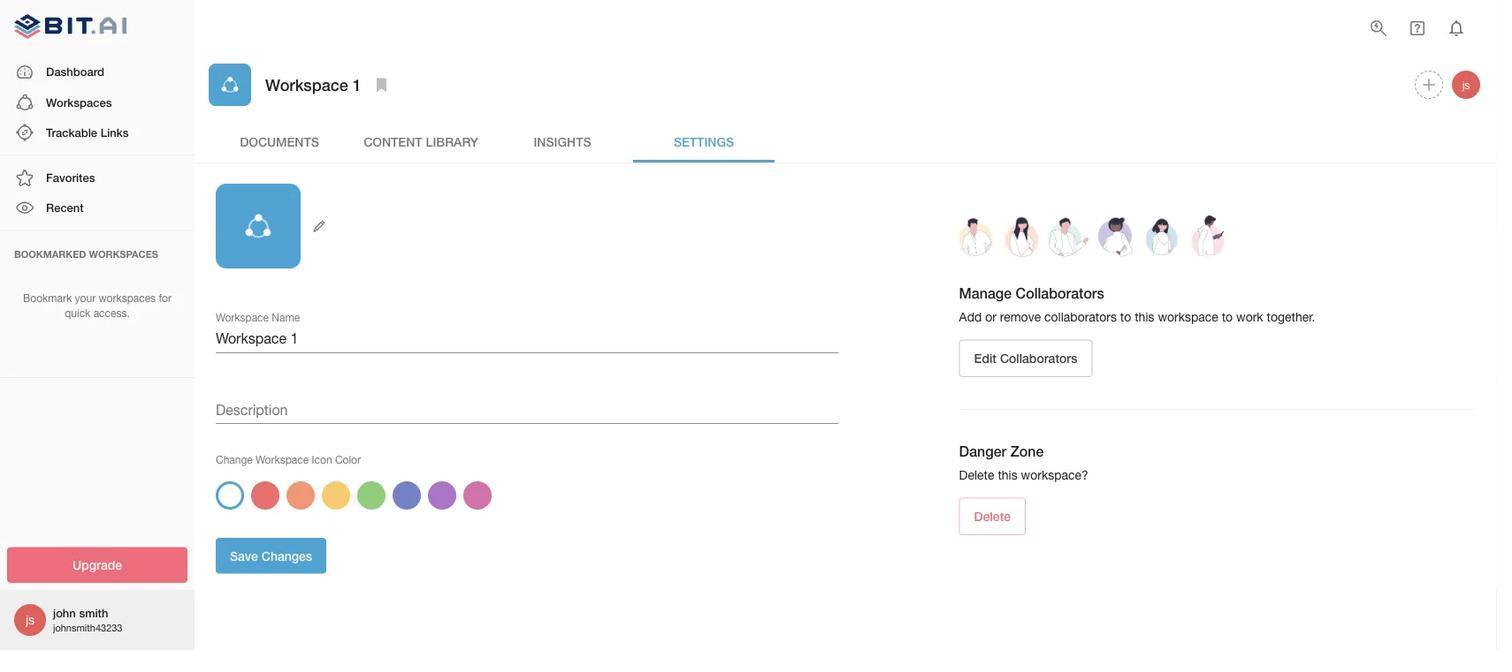 Task type: describe. For each thing, give the bounding box(es) containing it.
delete inside button
[[974, 510, 1011, 525]]

this inside danger zone delete this workspace?
[[998, 468, 1018, 483]]

content library link
[[350, 120, 492, 163]]

danger
[[959, 444, 1007, 460]]

workspaces
[[46, 95, 112, 109]]

recent
[[46, 201, 84, 215]]

workspaces
[[99, 292, 156, 305]]

john smith johnsmith43233
[[53, 607, 122, 634]]

collaborators for edit
[[1000, 352, 1078, 366]]

this inside manage collaborators add or remove collaborators to this workspace to work together.
[[1135, 310, 1155, 325]]

documents
[[240, 134, 319, 149]]

trackable links
[[46, 126, 129, 139]]

danger zone delete this workspace?
[[959, 444, 1089, 483]]

workspace
[[1158, 310, 1219, 325]]

favorites
[[46, 171, 95, 185]]

icon
[[312, 454, 332, 466]]

2 to from the left
[[1222, 310, 1233, 325]]

Workspace Description text field
[[216, 396, 839, 425]]

bookmarked workspaces
[[14, 249, 158, 260]]

edit collaborators
[[974, 352, 1078, 366]]

change workspace icon color
[[216, 454, 361, 466]]

dashboard button
[[0, 57, 195, 87]]

access.
[[93, 307, 130, 320]]

bookmarked
[[14, 249, 86, 260]]

favorites button
[[0, 163, 195, 193]]

your
[[75, 292, 96, 305]]

insights
[[534, 134, 591, 149]]

collaborators for manage
[[1016, 285, 1104, 302]]

save
[[230, 549, 258, 564]]

delete inside danger zone delete this workspace?
[[959, 468, 995, 483]]

workspace 1
[[265, 75, 361, 94]]

workspace for workspace 1
[[265, 75, 348, 94]]

settings
[[674, 134, 734, 149]]

recent button
[[0, 193, 195, 223]]

content
[[364, 134, 422, 149]]

workspaces
[[89, 249, 158, 260]]

manage
[[959, 285, 1012, 302]]



Task type: vqa. For each thing, say whether or not it's contained in the screenshot.
the Collaborators inside the Edit Collaborators BUTTON
no



Task type: locate. For each thing, give the bounding box(es) containing it.
js
[[1462, 79, 1470, 91], [26, 613, 35, 628]]

trackable links button
[[0, 118, 195, 148]]

edit collaborators button
[[959, 340, 1093, 378]]

or
[[985, 310, 997, 325]]

bookmark your workspaces for quick access.
[[23, 292, 171, 320]]

change
[[216, 454, 253, 466]]

bookmark image
[[371, 74, 392, 96]]

zone
[[1011, 444, 1044, 460]]

tab list
[[209, 120, 1483, 163]]

2 vertical spatial workspace
[[256, 454, 309, 466]]

0 horizontal spatial js
[[26, 613, 35, 628]]

0 horizontal spatial this
[[998, 468, 1018, 483]]

0 vertical spatial js
[[1462, 79, 1470, 91]]

1 to from the left
[[1120, 310, 1131, 325]]

workspace left name
[[216, 312, 269, 324]]

links
[[101, 126, 129, 139]]

documents link
[[209, 120, 350, 163]]

john
[[53, 607, 76, 621]]

delete down danger
[[959, 468, 995, 483]]

this
[[1135, 310, 1155, 325], [998, 468, 1018, 483]]

1 horizontal spatial to
[[1222, 310, 1233, 325]]

1 vertical spatial js
[[26, 613, 35, 628]]

library
[[426, 134, 478, 149]]

upgrade button
[[7, 548, 187, 584]]

add
[[959, 310, 982, 325]]

js button
[[1450, 68, 1483, 102]]

workspace left the icon
[[256, 454, 309, 466]]

Workspace Name text field
[[216, 325, 839, 354]]

tab list containing documents
[[209, 120, 1483, 163]]

0 vertical spatial this
[[1135, 310, 1155, 325]]

smith
[[79, 607, 108, 621]]

edit
[[974, 352, 997, 366]]

save changes
[[230, 549, 312, 564]]

collaborators down remove
[[1000, 352, 1078, 366]]

collaborators
[[1016, 285, 1104, 302], [1000, 352, 1078, 366]]

changes
[[262, 549, 312, 564]]

workspace?
[[1021, 468, 1089, 483]]

workspaces button
[[0, 87, 195, 118]]

content library
[[364, 134, 478, 149]]

settings link
[[633, 120, 775, 163]]

this left workspace
[[1135, 310, 1155, 325]]

0 horizontal spatial to
[[1120, 310, 1131, 325]]

1 horizontal spatial this
[[1135, 310, 1155, 325]]

together.
[[1267, 310, 1316, 325]]

upgrade
[[73, 558, 122, 573]]

trackable
[[46, 126, 97, 139]]

quick
[[65, 307, 91, 320]]

collaborators up 'collaborators'
[[1016, 285, 1104, 302]]

workspace for workspace name
[[216, 312, 269, 324]]

1
[[353, 75, 361, 94]]

collaborators
[[1045, 310, 1117, 325]]

js inside button
[[1462, 79, 1470, 91]]

collaborators inside button
[[1000, 352, 1078, 366]]

dashboard
[[46, 65, 104, 79]]

workspace left 1
[[265, 75, 348, 94]]

name
[[272, 312, 300, 324]]

to right 'collaborators'
[[1120, 310, 1131, 325]]

manage collaborators add or remove collaborators to this workspace to work together.
[[959, 285, 1316, 325]]

delete down danger zone delete this workspace?
[[974, 510, 1011, 525]]

johnsmith43233
[[53, 623, 122, 634]]

this down zone at the bottom right of page
[[998, 468, 1018, 483]]

1 vertical spatial collaborators
[[1000, 352, 1078, 366]]

1 vertical spatial this
[[998, 468, 1018, 483]]

to left work
[[1222, 310, 1233, 325]]

workspace
[[265, 75, 348, 94], [216, 312, 269, 324], [256, 454, 309, 466]]

0 vertical spatial workspace
[[265, 75, 348, 94]]

to
[[1120, 310, 1131, 325], [1222, 310, 1233, 325]]

0 vertical spatial collaborators
[[1016, 285, 1104, 302]]

delete button
[[959, 499, 1026, 536]]

bookmark
[[23, 292, 72, 305]]

workspace name
[[216, 312, 300, 324]]

delete
[[959, 468, 995, 483], [974, 510, 1011, 525]]

remove
[[1000, 310, 1041, 325]]

color
[[335, 454, 361, 466]]

insights link
[[492, 120, 633, 163]]

save changes button
[[216, 538, 326, 574]]

collaborators inside manage collaborators add or remove collaborators to this workspace to work together.
[[1016, 285, 1104, 302]]

for
[[159, 292, 171, 305]]

1 horizontal spatial js
[[1462, 79, 1470, 91]]

1 vertical spatial delete
[[974, 510, 1011, 525]]

work
[[1236, 310, 1263, 325]]

1 vertical spatial workspace
[[216, 312, 269, 324]]

0 vertical spatial delete
[[959, 468, 995, 483]]



